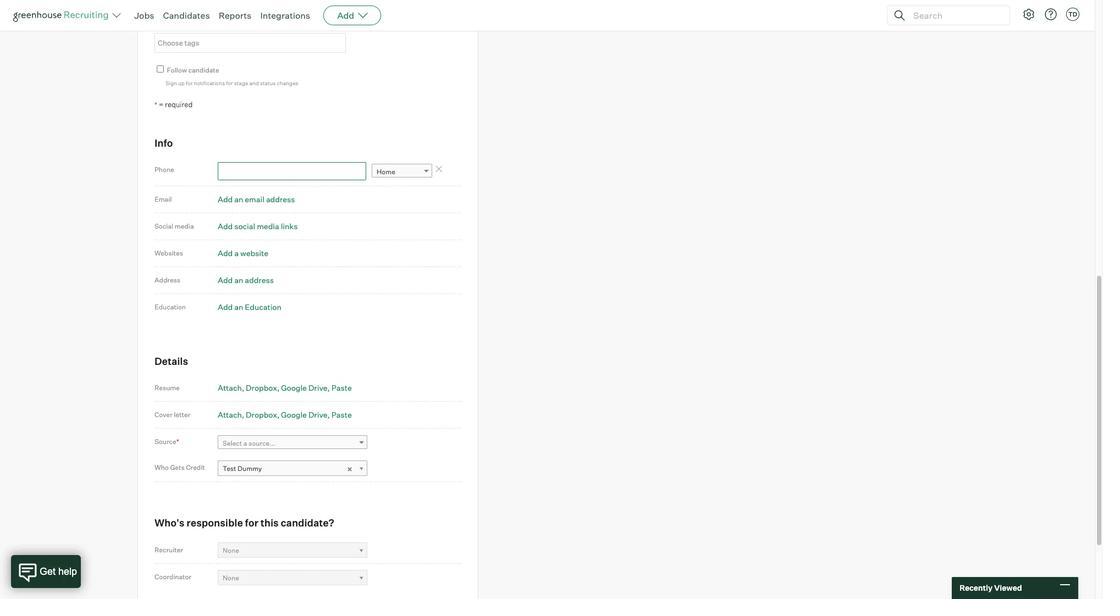 Task type: locate. For each thing, give the bounding box(es) containing it.
address right email at the left top of the page
[[266, 195, 295, 204]]

1 vertical spatial an
[[235, 276, 243, 285]]

education down 'address'
[[155, 303, 186, 311]]

1 horizontal spatial education
[[245, 303, 282, 312]]

responsible
[[187, 517, 243, 529]]

1 vertical spatial dropbox link
[[246, 411, 280, 420]]

0 vertical spatial dropbox link
[[246, 384, 280, 393]]

None text field
[[155, 34, 343, 52], [218, 163, 366, 180], [155, 34, 343, 52], [218, 163, 366, 180]]

address
[[266, 195, 295, 204], [245, 276, 274, 285]]

0 vertical spatial google
[[281, 384, 307, 393]]

* up "gets"
[[176, 438, 179, 446]]

add an education
[[218, 303, 282, 312]]

2 none from the top
[[223, 575, 239, 583]]

add for add
[[337, 10, 354, 21]]

Follow candidate checkbox
[[157, 66, 164, 73]]

social
[[155, 222, 173, 230]]

2 vertical spatial an
[[235, 303, 243, 312]]

links
[[281, 222, 298, 231]]

configure image
[[1023, 8, 1036, 21]]

cover letter
[[155, 411, 190, 419]]

2 horizontal spatial for
[[245, 517, 259, 529]]

address
[[155, 276, 180, 284]]

0 vertical spatial none link
[[218, 543, 368, 559]]

dropbox for cover letter
[[246, 411, 277, 420]]

source...
[[249, 440, 276, 448]]

viewed
[[995, 584, 1023, 593]]

1 google drive link from the top
[[281, 384, 330, 393]]

notifications
[[194, 80, 225, 86]]

recently viewed
[[960, 584, 1023, 593]]

dropbox for resume
[[246, 384, 277, 393]]

1 paste link from the top
[[332, 384, 352, 393]]

1 dropbox from the top
[[246, 384, 277, 393]]

* left =
[[155, 101, 157, 109]]

0 vertical spatial attach link
[[218, 384, 244, 393]]

0 horizontal spatial a
[[235, 249, 239, 258]]

1 horizontal spatial *
[[176, 438, 179, 446]]

1 vertical spatial paste link
[[332, 411, 352, 420]]

2 google from the top
[[281, 411, 307, 420]]

none
[[223, 547, 239, 555], [223, 575, 239, 583]]

an
[[235, 195, 243, 204], [235, 276, 243, 285], [235, 303, 243, 312]]

candidates link
[[163, 10, 210, 21]]

add inside popup button
[[337, 10, 354, 21]]

* inside * = required
[[155, 101, 157, 109]]

required
[[165, 100, 193, 109]]

1 none from the top
[[223, 547, 239, 555]]

google
[[281, 384, 307, 393], [281, 411, 307, 420]]

1 vertical spatial dropbox
[[246, 411, 277, 420]]

0 vertical spatial *
[[155, 101, 157, 109]]

2 paste link from the top
[[332, 411, 352, 420]]

status
[[260, 80, 276, 86]]

an for email
[[235, 195, 243, 204]]

phone
[[155, 166, 174, 174]]

media left links
[[257, 222, 279, 231]]

for
[[186, 80, 193, 86], [226, 80, 233, 86], [245, 517, 259, 529]]

reports
[[219, 10, 252, 21]]

select a source...
[[223, 440, 276, 448]]

1 vertical spatial none
[[223, 575, 239, 583]]

select
[[223, 440, 242, 448]]

paste link for resume
[[332, 384, 352, 393]]

for right up
[[186, 80, 193, 86]]

media
[[257, 222, 279, 231], [175, 222, 194, 230]]

1 vertical spatial drive
[[309, 411, 328, 420]]

2 attach link from the top
[[218, 411, 244, 420]]

drive for cover letter
[[309, 411, 328, 420]]

dropbox link for resume
[[246, 384, 280, 393]]

paste link
[[332, 384, 352, 393], [332, 411, 352, 420]]

attach dropbox google drive paste
[[218, 384, 352, 393], [218, 411, 352, 420]]

2 paste from the top
[[332, 411, 352, 420]]

0 vertical spatial dropbox
[[246, 384, 277, 393]]

an down add a website link
[[235, 276, 243, 285]]

dropbox
[[246, 384, 277, 393], [246, 411, 277, 420]]

none link for recruiter
[[218, 543, 368, 559]]

0 vertical spatial attach
[[218, 384, 242, 393]]

0 vertical spatial none
[[223, 547, 239, 555]]

resume
[[155, 384, 180, 392]]

td
[[1069, 10, 1078, 18]]

attach link
[[218, 384, 244, 393], [218, 411, 244, 420]]

1 vertical spatial address
[[245, 276, 274, 285]]

drive
[[309, 384, 328, 393], [309, 411, 328, 420]]

1 attach dropbox google drive paste from the top
[[218, 384, 352, 393]]

attach dropbox google drive paste for cover letter
[[218, 411, 352, 420]]

address down 'website'
[[245, 276, 274, 285]]

test dummy
[[223, 465, 262, 473]]

websites
[[155, 249, 183, 257]]

0 vertical spatial paste link
[[332, 384, 352, 393]]

1 attach link from the top
[[218, 384, 244, 393]]

1 vertical spatial google
[[281, 411, 307, 420]]

an down 'add an address' link
[[235, 303, 243, 312]]

1 vertical spatial a
[[244, 440, 247, 448]]

2 an from the top
[[235, 276, 243, 285]]

a left 'website'
[[235, 249, 239, 258]]

add an education link
[[218, 303, 282, 312]]

media right social
[[175, 222, 194, 230]]

attach link for resume
[[218, 384, 244, 393]]

gets
[[170, 464, 185, 472]]

add button
[[324, 6, 381, 25]]

changes
[[277, 80, 298, 86]]

an left email at the left top of the page
[[235, 195, 243, 204]]

home
[[377, 168, 396, 176]]

0 vertical spatial google drive link
[[281, 384, 330, 393]]

attach link for cover letter
[[218, 411, 244, 420]]

1 dropbox link from the top
[[246, 384, 280, 393]]

0 vertical spatial address
[[266, 195, 295, 204]]

1 paste from the top
[[332, 384, 352, 393]]

a
[[235, 249, 239, 258], [244, 440, 247, 448]]

0 vertical spatial a
[[235, 249, 239, 258]]

dropbox link for cover letter
[[246, 411, 280, 420]]

follow
[[167, 66, 187, 74]]

add for add an education
[[218, 303, 233, 312]]

1 vertical spatial attach link
[[218, 411, 244, 420]]

add an email address
[[218, 195, 295, 204]]

for left 'this'
[[245, 517, 259, 529]]

1 vertical spatial none link
[[218, 571, 368, 587]]

1 horizontal spatial a
[[244, 440, 247, 448]]

google for cover letter
[[281, 411, 307, 420]]

recently
[[960, 584, 993, 593]]

td button
[[1065, 6, 1082, 23]]

0 horizontal spatial for
[[186, 80, 193, 86]]

0 horizontal spatial *
[[155, 101, 157, 109]]

0 horizontal spatial education
[[155, 303, 186, 311]]

email
[[245, 195, 265, 204]]

1 vertical spatial attach dropbox google drive paste
[[218, 411, 352, 420]]

0 vertical spatial paste
[[332, 384, 352, 393]]

1 google from the top
[[281, 384, 307, 393]]

education
[[245, 303, 282, 312], [155, 303, 186, 311]]

=
[[159, 100, 164, 109]]

an for education
[[235, 303, 243, 312]]

Search text field
[[911, 7, 1000, 23]]

education down 'add an address' link
[[245, 303, 282, 312]]

0 vertical spatial drive
[[309, 384, 328, 393]]

1 an from the top
[[235, 195, 243, 204]]

1 vertical spatial paste
[[332, 411, 352, 420]]

2 dropbox link from the top
[[246, 411, 280, 420]]

candidates
[[163, 10, 210, 21]]

2 attach dropbox google drive paste from the top
[[218, 411, 352, 420]]

jobs
[[134, 10, 154, 21]]

a right select
[[244, 440, 247, 448]]

1 horizontal spatial media
[[257, 222, 279, 231]]

reports link
[[219, 10, 252, 21]]

2 drive from the top
[[309, 411, 328, 420]]

google drive link
[[281, 384, 330, 393], [281, 411, 330, 420]]

paste
[[332, 384, 352, 393], [332, 411, 352, 420]]

integrations link
[[260, 10, 310, 21]]

details
[[155, 355, 188, 367]]

2 google drive link from the top
[[281, 411, 330, 420]]

attach dropbox google drive paste for resume
[[218, 384, 352, 393]]

1 none link from the top
[[218, 543, 368, 559]]

none link
[[218, 543, 368, 559], [218, 571, 368, 587]]

1 drive from the top
[[309, 384, 328, 393]]

follow candidate
[[167, 66, 219, 74]]

0 vertical spatial an
[[235, 195, 243, 204]]

1 vertical spatial google drive link
[[281, 411, 330, 420]]

who
[[155, 464, 169, 472]]

jobs link
[[134, 10, 154, 21]]

2 none link from the top
[[218, 571, 368, 587]]

*
[[155, 101, 157, 109], [176, 438, 179, 446]]

add
[[337, 10, 354, 21], [218, 195, 233, 204], [218, 222, 233, 231], [218, 249, 233, 258], [218, 276, 233, 285], [218, 303, 233, 312]]

3 an from the top
[[235, 303, 243, 312]]

0 vertical spatial attach dropbox google drive paste
[[218, 384, 352, 393]]

website
[[240, 249, 268, 258]]

source *
[[155, 438, 179, 446]]

attach
[[218, 384, 242, 393], [218, 411, 242, 420]]

a for add
[[235, 249, 239, 258]]

1 vertical spatial attach
[[218, 411, 242, 420]]

dropbox link
[[246, 384, 280, 393], [246, 411, 280, 420]]

2 dropbox from the top
[[246, 411, 277, 420]]

for left stage on the top left of the page
[[226, 80, 233, 86]]

2 attach from the top
[[218, 411, 242, 420]]

none link for coordinator
[[218, 571, 368, 587]]

add a website
[[218, 249, 268, 258]]

add for add social media links
[[218, 222, 233, 231]]

1 attach from the top
[[218, 384, 242, 393]]

google drive link for cover letter
[[281, 411, 330, 420]]

candidate
[[155, 22, 186, 30]]



Task type: describe. For each thing, give the bounding box(es) containing it.
candidate
[[188, 66, 219, 74]]

Notes text field
[[155, 0, 347, 10]]

none for recruiter
[[223, 547, 239, 555]]

home link
[[372, 164, 433, 180]]

tags
[[188, 22, 203, 30]]

this
[[261, 517, 279, 529]]

greenhouse recruiting image
[[13, 9, 112, 22]]

add for add an email address
[[218, 195, 233, 204]]

sign up for notifications for stage and status changes
[[166, 80, 298, 86]]

* = required
[[155, 100, 193, 109]]

1 vertical spatial *
[[176, 438, 179, 446]]

social media
[[155, 222, 194, 230]]

test
[[223, 465, 236, 473]]

for for up
[[186, 80, 193, 86]]

candidate tags
[[155, 22, 203, 30]]

an for address
[[235, 276, 243, 285]]

and
[[249, 80, 259, 86]]

add a website link
[[218, 249, 268, 258]]

paste for cover letter
[[332, 411, 352, 420]]

up
[[178, 80, 185, 86]]

attach for resume
[[218, 384, 242, 393]]

drive for resume
[[309, 384, 328, 393]]

attach for cover letter
[[218, 411, 242, 420]]

source
[[155, 438, 176, 446]]

add social media links
[[218, 222, 298, 231]]

for for responsible
[[245, 517, 259, 529]]

recruiter
[[155, 546, 183, 555]]

test dummy link
[[218, 461, 368, 477]]

add social media links link
[[218, 222, 298, 231]]

paste for resume
[[332, 384, 352, 393]]

info
[[155, 137, 173, 149]]

paste link for cover letter
[[332, 411, 352, 420]]

add an email address link
[[218, 195, 295, 204]]

stage
[[234, 80, 248, 86]]

who gets credit
[[155, 464, 205, 472]]

google drive link for resume
[[281, 384, 330, 393]]

integrations
[[260, 10, 310, 21]]

who's responsible for this candidate?
[[155, 517, 335, 529]]

sign
[[166, 80, 177, 86]]

none for coordinator
[[223, 575, 239, 583]]

add an address link
[[218, 276, 274, 285]]

0 horizontal spatial media
[[175, 222, 194, 230]]

add an address
[[218, 276, 274, 285]]

coordinator
[[155, 574, 192, 582]]

add for add an address
[[218, 276, 233, 285]]

email
[[155, 195, 172, 203]]

who's
[[155, 517, 185, 529]]

dummy
[[238, 465, 262, 473]]

google for resume
[[281, 384, 307, 393]]

social
[[235, 222, 255, 231]]

a for select
[[244, 440, 247, 448]]

td button
[[1067, 8, 1080, 21]]

add for add a website
[[218, 249, 233, 258]]

candidate?
[[281, 517, 335, 529]]

1 horizontal spatial for
[[226, 80, 233, 86]]

letter
[[174, 411, 190, 419]]

cover
[[155, 411, 173, 419]]

select a source... link
[[218, 436, 368, 452]]

credit
[[186, 464, 205, 472]]



Task type: vqa. For each thing, say whether or not it's contained in the screenshot.


